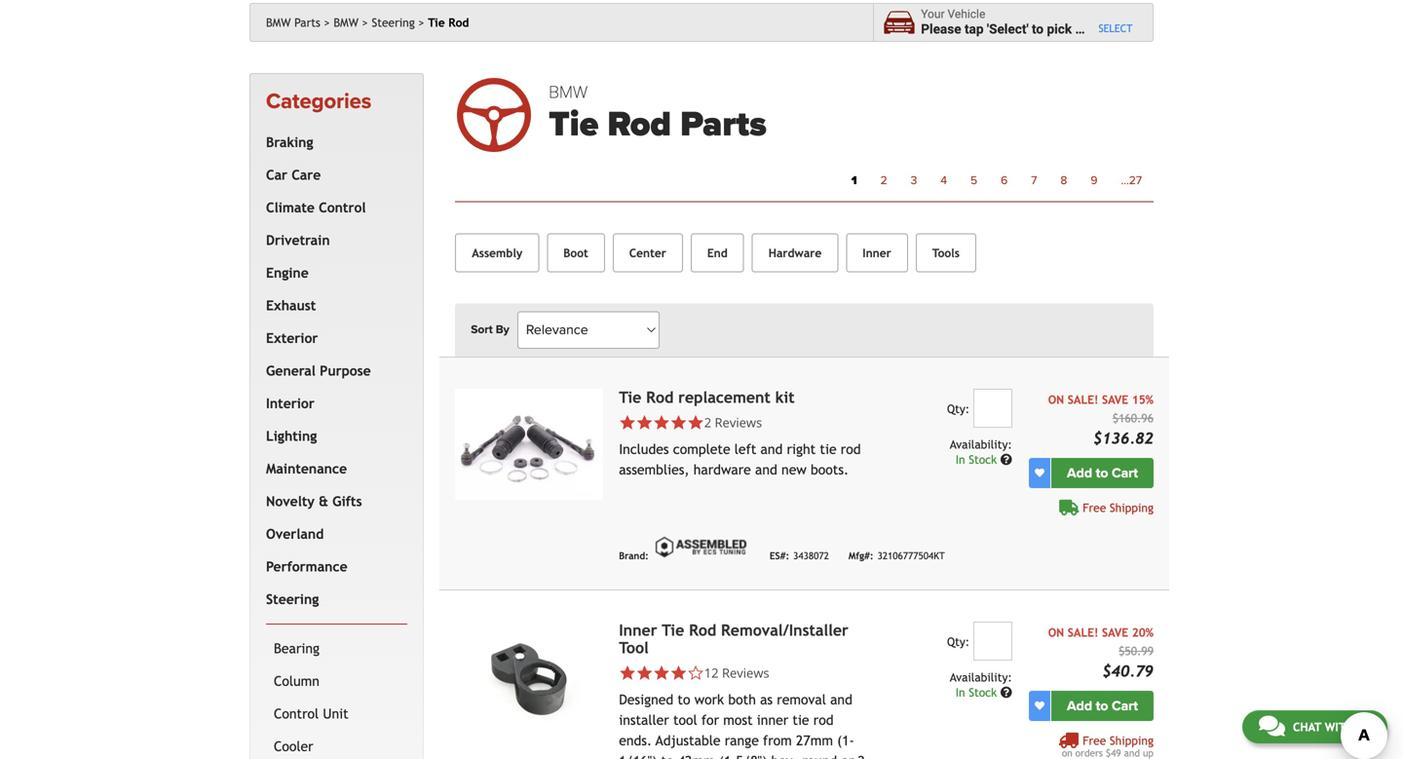 Task type: locate. For each thing, give the bounding box(es) containing it.
es#: 3438072
[[770, 550, 829, 561]]

reviews up both at the right bottom
[[722, 664, 769, 681]]

1 sale! from the top
[[1068, 392, 1099, 406]]

1 add from the top
[[1067, 465, 1092, 481]]

steering right bmw link
[[372, 16, 415, 29]]

7 link
[[1020, 168, 1049, 194]]

2 cart from the top
[[1112, 697, 1138, 714]]

braking
[[266, 134, 313, 150]]

0 vertical spatial shipping
[[1110, 501, 1154, 514]]

in stock for question circle image
[[956, 452, 1001, 466]]

availability: for question circle icon
[[950, 670, 1012, 684]]

1 stock from the top
[[969, 452, 997, 466]]

1 12 reviews link from the left
[[619, 664, 871, 681]]

shipping inside free shipping on orders $49 and up
[[1110, 734, 1154, 747]]

1 vertical spatial save
[[1102, 625, 1129, 639]]

tie rod replacement kit link
[[619, 388, 795, 406]]

paginated product list navigation navigation
[[549, 168, 1154, 194]]

on inside on sale!                         save 20% $50.99 $40.79
[[1048, 625, 1064, 639]]

save up $160.96
[[1102, 392, 1129, 406]]

1 vertical spatial add to cart
[[1067, 697, 1138, 714]]

free inside free shipping on orders $49 and up
[[1083, 734, 1106, 747]]

1 save from the top
[[1102, 392, 1129, 406]]

star image up includes on the bottom left of the page
[[653, 414, 670, 431]]

star image
[[619, 414, 636, 431], [636, 414, 653, 431], [687, 414, 704, 431], [619, 664, 636, 681], [653, 664, 670, 681]]

removal
[[777, 692, 826, 707]]

0 horizontal spatial 2
[[704, 413, 711, 431]]

2 2 reviews link from the left
[[704, 413, 762, 431]]

add right add to wish list icon
[[1067, 697, 1092, 714]]

in left question circle image
[[956, 452, 965, 466]]

add to cart up free shipping on orders $49 and up
[[1067, 697, 1138, 714]]

1 vertical spatial steering
[[266, 591, 319, 607]]

brand:
[[619, 550, 649, 561]]

availability:
[[950, 437, 1012, 451], [950, 670, 1012, 684]]

on
[[1048, 392, 1064, 406], [1048, 625, 1064, 639]]

tie up boots.
[[820, 441, 837, 457]]

0 horizontal spatial parts
[[294, 16, 320, 29]]

2 in stock from the top
[[956, 685, 1001, 699]]

pick
[[1047, 21, 1072, 37]]

2 add from the top
[[1067, 697, 1092, 714]]

2 shipping from the top
[[1110, 734, 1154, 747]]

0 vertical spatial add to cart button
[[1051, 458, 1154, 488]]

sale!
[[1068, 392, 1099, 406], [1068, 625, 1099, 639]]

question circle image
[[1001, 453, 1012, 465]]

mfg#: 32106777504kt
[[849, 550, 945, 561]]

2 down tie rod replacement kit link
[[704, 413, 711, 431]]

cart down $40.79
[[1112, 697, 1138, 714]]

car care
[[266, 167, 321, 183]]

stock
[[969, 452, 997, 466], [969, 685, 997, 699]]

most
[[723, 712, 753, 728]]

in stock for question circle icon
[[956, 685, 1001, 699]]

inner
[[757, 712, 789, 728]]

es#2777269 - 001293sch01a - inner tie rod removal/installer tool - designed to work both as removal and installer tool for most inner tie rod ends. adjustable range from 27mm (1-1/16") to 42mm (1-5/8") hex, round or 2 flats style tie rods. - schwaben - audi bmw volkswagen mercedes benz mini porsche image
[[455, 621, 603, 733]]

cart for $136.82
[[1112, 465, 1138, 481]]

free right on on the right of page
[[1083, 734, 1106, 747]]

save inside on sale!                         save 20% $50.99 $40.79
[[1102, 625, 1129, 639]]

2 right 1
[[881, 174, 887, 188]]

2 save from the top
[[1102, 625, 1129, 639]]

save inside on sale!                         save 15% $160.96 $136.82
[[1102, 392, 1129, 406]]

1 horizontal spatial rod
[[841, 441, 861, 457]]

0 vertical spatial on
[[1048, 392, 1064, 406]]

shipping down $136.82
[[1110, 501, 1154, 514]]

2 reviews
[[704, 413, 762, 431]]

reviews for 12 reviews
[[722, 664, 769, 681]]

0 vertical spatial free
[[1083, 501, 1106, 514]]

care
[[292, 167, 321, 183]]

to up free shipping
[[1096, 465, 1108, 481]]

0 horizontal spatial (1-
[[719, 753, 736, 759]]

2 reviews link up 'left'
[[619, 413, 871, 431]]

sale! left 20%
[[1068, 625, 1099, 639]]

performance link
[[262, 550, 404, 583]]

1 vertical spatial (1-
[[719, 753, 736, 759]]

1 in from the top
[[956, 452, 965, 466]]

steering
[[372, 16, 415, 29], [266, 591, 319, 607]]

on for $40.79
[[1048, 625, 1064, 639]]

car care link
[[262, 159, 404, 191]]

engine link
[[262, 257, 404, 289]]

0 vertical spatial 2
[[881, 174, 887, 188]]

1 vertical spatial reviews
[[722, 664, 769, 681]]

2 horizontal spatial bmw
[[549, 82, 588, 103]]

steering link
[[372, 16, 425, 29], [262, 583, 404, 616]]

in left question circle icon
[[956, 685, 965, 699]]

tie down removal
[[793, 712, 809, 728]]

to left pick
[[1032, 21, 1044, 37]]

for
[[702, 712, 719, 728]]

1 add to cart from the top
[[1067, 465, 1138, 481]]

add to cart button up free shipping on orders $49 and up
[[1051, 691, 1154, 721]]

2 free from the top
[[1083, 734, 1106, 747]]

2 link
[[869, 168, 899, 194]]

1 free from the top
[[1083, 501, 1106, 514]]

1 vertical spatial stock
[[969, 685, 997, 699]]

steering link right bmw link
[[372, 16, 425, 29]]

includes
[[619, 441, 669, 457]]

0 vertical spatial control
[[319, 200, 366, 215]]

1 vertical spatial sale!
[[1068, 625, 1099, 639]]

'select'
[[987, 21, 1029, 37]]

in for question circle icon
[[956, 685, 965, 699]]

tie rod
[[428, 16, 469, 29]]

(1- right 27mm
[[837, 733, 854, 748]]

on sale!                         save 20% $50.99 $40.79
[[1048, 625, 1154, 680]]

1 vertical spatial tie
[[793, 712, 809, 728]]

add right add to wish list image on the right of page
[[1067, 465, 1092, 481]]

hardware
[[694, 462, 751, 477]]

cart for $40.79
[[1112, 697, 1138, 714]]

2 availability: from the top
[[950, 670, 1012, 684]]

2 add to cart button from the top
[[1051, 691, 1154, 721]]

assembly link
[[455, 234, 539, 273]]

control
[[319, 200, 366, 215], [274, 706, 319, 721]]

1 vertical spatial control
[[274, 706, 319, 721]]

performance
[[266, 559, 348, 574]]

0 vertical spatial tie
[[820, 441, 837, 457]]

0 vertical spatial inner
[[863, 246, 891, 260]]

20%
[[1132, 625, 1154, 639]]

8 link
[[1049, 168, 1079, 194]]

stock left question circle icon
[[969, 685, 997, 699]]

inner for inner tie rod removal/installer tool
[[619, 621, 657, 639]]

1 vertical spatial 2
[[704, 413, 711, 431]]

1 horizontal spatial steering
[[372, 16, 415, 29]]

3 link
[[899, 168, 929, 194]]

rod inside inner tie rod removal/installer tool
[[689, 621, 716, 639]]

5
[[971, 174, 978, 188]]

add to cart
[[1067, 465, 1138, 481], [1067, 697, 1138, 714]]

reviews for 2 reviews
[[715, 413, 762, 431]]

0 horizontal spatial tie
[[793, 712, 809, 728]]

steering subcategories element
[[266, 623, 408, 759]]

to
[[1032, 21, 1044, 37], [1096, 465, 1108, 481], [678, 692, 690, 707], [1096, 697, 1108, 714], [661, 753, 674, 759]]

and right removal
[[830, 692, 853, 707]]

1 vertical spatial in stock
[[956, 685, 1001, 699]]

sale! inside on sale!                         save 15% $160.96 $136.82
[[1068, 392, 1099, 406]]

0 vertical spatial add
[[1067, 465, 1092, 481]]

0 vertical spatial availability:
[[950, 437, 1012, 451]]

2 reviews link
[[619, 413, 871, 431], [704, 413, 762, 431]]

gifts
[[332, 493, 362, 509]]

1 vertical spatial on
[[1048, 625, 1064, 639]]

0 vertical spatial rod
[[841, 441, 861, 457]]

1 on from the top
[[1048, 392, 1064, 406]]

tie
[[428, 16, 445, 29], [549, 103, 599, 145], [619, 388, 642, 406], [662, 621, 684, 639]]

1 vertical spatial shipping
[[1110, 734, 1154, 747]]

1 horizontal spatial inner
[[863, 246, 891, 260]]

and left up in the bottom of the page
[[1124, 747, 1140, 758]]

shipping right the orders
[[1110, 734, 1154, 747]]

0 vertical spatial stock
[[969, 452, 997, 466]]

1 in stock from the top
[[956, 452, 1001, 466]]

availability: up question circle image
[[950, 437, 1012, 451]]

steering link down performance
[[262, 583, 404, 616]]

9 link
[[1079, 168, 1109, 194]]

to up tool
[[678, 692, 690, 707]]

free
[[1083, 501, 1106, 514], [1083, 734, 1106, 747]]

on inside on sale!                         save 15% $160.96 $136.82
[[1048, 392, 1064, 406]]

1 vertical spatial add to cart button
[[1051, 691, 1154, 721]]

1 shipping from the top
[[1110, 501, 1154, 514]]

cart
[[1112, 465, 1138, 481], [1112, 697, 1138, 714]]

control down car care link at the top of page
[[319, 200, 366, 215]]

0 vertical spatial in
[[956, 452, 965, 466]]

free down $136.82
[[1083, 501, 1106, 514]]

2 sale! from the top
[[1068, 625, 1099, 639]]

star image
[[653, 414, 670, 431], [670, 414, 687, 431], [636, 664, 653, 681], [670, 664, 687, 681]]

add to cart button up free shipping
[[1051, 458, 1154, 488]]

column link
[[270, 665, 404, 698]]

sale! inside on sale!                         save 20% $50.99 $40.79
[[1068, 625, 1099, 639]]

rod inside designed to work both as removal and installer tool for most inner tie rod ends. adjustable range from 27mm (1- 1/16") to 42mm (1-5/8") hex, round o
[[813, 712, 834, 728]]

installer
[[619, 712, 669, 728]]

2 reviews link down replacement
[[704, 413, 762, 431]]

shipping
[[1110, 501, 1154, 514], [1110, 734, 1154, 747]]

tap
[[965, 21, 984, 37]]

0 vertical spatial reviews
[[715, 413, 762, 431]]

2 on from the top
[[1048, 625, 1064, 639]]

free for free shipping
[[1083, 501, 1106, 514]]

2 in from the top
[[956, 685, 965, 699]]

tie inside the includes complete left and right tie rod assemblies, hardware and new boots.
[[820, 441, 837, 457]]

1 qty: from the top
[[947, 402, 970, 415]]

lighting
[[266, 428, 317, 444]]

5 link
[[959, 168, 989, 194]]

1 vertical spatial free
[[1083, 734, 1106, 747]]

overland link
[[262, 518, 404, 550]]

steering inside "category navigation" element
[[266, 591, 319, 607]]

1 vertical spatial inner
[[619, 621, 657, 639]]

27mm
[[796, 733, 833, 748]]

2 qty: from the top
[[947, 635, 970, 648]]

save
[[1102, 392, 1129, 406], [1102, 625, 1129, 639]]

steering down performance
[[266, 591, 319, 607]]

1 2 reviews link from the left
[[619, 413, 871, 431]]

rod up 27mm
[[813, 712, 834, 728]]

(1- down range
[[719, 753, 736, 759]]

0 vertical spatial steering link
[[372, 16, 425, 29]]

sale! up $136.82
[[1068, 392, 1099, 406]]

1 add to cart button from the top
[[1051, 458, 1154, 488]]

drivetrain link
[[262, 224, 404, 257]]

control inside steering subcategories element
[[274, 706, 319, 721]]

0 vertical spatial qty:
[[947, 402, 970, 415]]

sort
[[471, 323, 493, 337]]

interior link
[[262, 387, 404, 420]]

0 vertical spatial in stock
[[956, 452, 1001, 466]]

0 vertical spatial save
[[1102, 392, 1129, 406]]

1
[[851, 174, 857, 188]]

mfg#:
[[849, 550, 874, 561]]

4
[[941, 174, 947, 188]]

1 vertical spatial add
[[1067, 697, 1092, 714]]

drivetrain
[[266, 232, 330, 248]]

$136.82
[[1093, 429, 1154, 447]]

0 vertical spatial parts
[[294, 16, 320, 29]]

inner up designed
[[619, 621, 657, 639]]

and left new
[[755, 462, 777, 477]]

reviews up 'left'
[[715, 413, 762, 431]]

…27
[[1121, 174, 1142, 188]]

shipping for free shipping
[[1110, 501, 1154, 514]]

rod up boots.
[[841, 441, 861, 457]]

on for $136.82
[[1048, 392, 1064, 406]]

star image left 12
[[670, 664, 687, 681]]

2 inside paginated product list navigation navigation
[[881, 174, 887, 188]]

2 add to cart from the top
[[1067, 697, 1138, 714]]

qty:
[[947, 402, 970, 415], [947, 635, 970, 648]]

None number field
[[973, 389, 1012, 428], [973, 621, 1012, 660], [973, 389, 1012, 428], [973, 621, 1012, 660]]

1 horizontal spatial parts
[[680, 103, 767, 145]]

stock for question circle image
[[969, 452, 997, 466]]

stock left question circle image
[[969, 452, 997, 466]]

2 for 2 reviews
[[704, 413, 711, 431]]

qty: for question circle icon
[[947, 635, 970, 648]]

save for $136.82
[[1102, 392, 1129, 406]]

1 vertical spatial cart
[[1112, 697, 1138, 714]]

availability: up question circle icon
[[950, 670, 1012, 684]]

0 horizontal spatial bmw
[[266, 16, 291, 29]]

1 availability: from the top
[[950, 437, 1012, 451]]

1 cart from the top
[[1112, 465, 1138, 481]]

0 horizontal spatial rod
[[813, 712, 834, 728]]

add to wish list image
[[1035, 701, 1045, 711]]

1 vertical spatial availability:
[[950, 670, 1012, 684]]

1 vertical spatial in
[[956, 685, 965, 699]]

1 vertical spatial rod
[[813, 712, 834, 728]]

exhaust
[[266, 298, 316, 313]]

1 horizontal spatial (1-
[[837, 733, 854, 748]]

save left 20%
[[1102, 625, 1129, 639]]

your vehicle please tap 'select' to pick a vehicle
[[921, 7, 1128, 37]]

inner inside inner tie rod removal/installer tool
[[619, 621, 657, 639]]

1 vertical spatial parts
[[680, 103, 767, 145]]

assembly
[[472, 246, 523, 260]]

cart down $136.82
[[1112, 465, 1138, 481]]

1 horizontal spatial 2
[[881, 174, 887, 188]]

tie inside inner tie rod removal/installer tool
[[662, 621, 684, 639]]

inner for inner
[[863, 246, 891, 260]]

rod
[[841, 441, 861, 457], [813, 712, 834, 728]]

0 vertical spatial cart
[[1112, 465, 1138, 481]]

control down column in the left bottom of the page
[[274, 706, 319, 721]]

bmw inside bmw tie rod parts
[[549, 82, 588, 103]]

assemblies,
[[619, 462, 689, 477]]

2 stock from the top
[[969, 685, 997, 699]]

range
[[725, 733, 759, 748]]

bmw for tie
[[549, 82, 588, 103]]

with
[[1325, 720, 1354, 734]]

0 horizontal spatial steering
[[266, 591, 319, 607]]

new
[[782, 462, 807, 477]]

0 vertical spatial add to cart
[[1067, 465, 1138, 481]]

add to cart up free shipping
[[1067, 465, 1138, 481]]

1 vertical spatial qty:
[[947, 635, 970, 648]]

0 vertical spatial sale!
[[1068, 392, 1099, 406]]

0 horizontal spatial inner
[[619, 621, 657, 639]]

inner left tools
[[863, 246, 891, 260]]

tie inside bmw tie rod parts
[[549, 103, 599, 145]]

general
[[266, 363, 316, 378]]

add
[[1067, 465, 1092, 481], [1067, 697, 1092, 714]]

rod inside the includes complete left and right tie rod assemblies, hardware and new boots.
[[841, 441, 861, 457]]

1 horizontal spatial tie
[[820, 441, 837, 457]]



Task type: describe. For each thing, give the bounding box(es) containing it.
removal/installer
[[721, 621, 849, 639]]

tool
[[619, 639, 649, 657]]

ends.
[[619, 733, 652, 748]]

climate control link
[[262, 191, 404, 224]]

category navigation element
[[249, 73, 424, 759]]

inner tie rod removal/installer tool link
[[619, 621, 849, 657]]

engine
[[266, 265, 309, 280]]

to inside your vehicle please tap 'select' to pick a vehicle
[[1032, 21, 1044, 37]]

1 link
[[840, 168, 869, 194]]

save for $40.79
[[1102, 625, 1129, 639]]

6 link
[[989, 168, 1020, 194]]

general purpose link
[[262, 355, 404, 387]]

bmw for parts
[[266, 16, 291, 29]]

novelty
[[266, 493, 315, 509]]

designed to work both as removal and installer tool for most inner tie rod ends. adjustable range from 27mm (1- 1/16") to 42mm (1-5/8") hex, round o
[[619, 692, 865, 759]]

center
[[629, 246, 666, 260]]

bearing
[[274, 641, 320, 656]]

8
[[1061, 174, 1067, 188]]

exterior
[[266, 330, 318, 346]]

left
[[735, 441, 756, 457]]

categories
[[266, 89, 372, 115]]

climate control
[[266, 200, 366, 215]]

sale! for $40.79
[[1068, 625, 1099, 639]]

availability: for question circle image
[[950, 437, 1012, 451]]

please
[[921, 21, 961, 37]]

sale! for $136.82
[[1068, 392, 1099, 406]]

7
[[1031, 174, 1037, 188]]

right
[[787, 441, 816, 457]]

novelty & gifts
[[266, 493, 362, 509]]

4 link
[[929, 168, 959, 194]]

12
[[704, 664, 719, 681]]

column
[[274, 673, 320, 689]]

to up free shipping on orders $49 and up
[[1096, 697, 1108, 714]]

from
[[763, 733, 792, 748]]

0 vertical spatial (1-
[[837, 733, 854, 748]]

1 vertical spatial steering link
[[262, 583, 404, 616]]

qty: for question circle image
[[947, 402, 970, 415]]

12 reviews
[[704, 664, 769, 681]]

end
[[707, 246, 728, 260]]

$49
[[1106, 747, 1121, 758]]

add for $136.82
[[1067, 465, 1092, 481]]

0 vertical spatial steering
[[372, 16, 415, 29]]

kit
[[775, 388, 795, 406]]

tools link
[[916, 234, 976, 273]]

inner link
[[846, 234, 908, 273]]

center link
[[613, 234, 683, 273]]

$160.96
[[1113, 411, 1154, 425]]

tools
[[932, 246, 960, 260]]

rod inside bmw tie rod parts
[[608, 103, 671, 145]]

overland
[[266, 526, 324, 542]]

maintenance link
[[262, 452, 404, 485]]

boot
[[564, 246, 588, 260]]

cooler
[[274, 738, 313, 754]]

and inside free shipping on orders $49 and up
[[1124, 747, 1140, 758]]

star image up designed
[[636, 664, 653, 681]]

comments image
[[1259, 714, 1285, 738]]

15%
[[1132, 392, 1154, 406]]

hex,
[[771, 753, 798, 759]]

tool
[[673, 712, 697, 728]]

us
[[1357, 720, 1371, 734]]

$50.99
[[1119, 644, 1154, 658]]

6
[[1001, 174, 1008, 188]]

exhaust link
[[262, 289, 404, 322]]

novelty & gifts link
[[262, 485, 404, 518]]

and inside designed to work both as removal and installer tool for most inner tie rod ends. adjustable range from 27mm (1- 1/16") to 42mm (1-5/8") hex, round o
[[830, 692, 853, 707]]

sort by
[[471, 323, 509, 337]]

add to wish list image
[[1035, 468, 1045, 478]]

control unit link
[[270, 698, 404, 730]]

exterior link
[[262, 322, 404, 355]]

2 12 reviews link from the left
[[704, 664, 769, 681]]

3438072
[[793, 550, 829, 561]]

es#:
[[770, 550, 789, 561]]

assembled by ecs - corporate logo image
[[653, 535, 750, 559]]

to down adjustable
[[661, 753, 674, 759]]

stock for question circle icon
[[969, 685, 997, 699]]

chat with us link
[[1242, 710, 1388, 744]]

add to cart button for $40.79
[[1051, 691, 1154, 721]]

1 horizontal spatial bmw
[[334, 16, 359, 29]]

boot link
[[547, 234, 605, 273]]

es#3438072 - 32106777504kt - tie rod replacement kit - includes complete left and right tie rod assemblies, hardware and new boots. - assembled by ecs - bmw image
[[455, 389, 603, 500]]

shipping for free shipping on orders $49 and up
[[1110, 734, 1154, 747]]

add to cart button for $136.82
[[1051, 458, 1154, 488]]

9
[[1091, 174, 1098, 188]]

in for question circle image
[[956, 452, 965, 466]]

star image up complete
[[670, 414, 687, 431]]

purpose
[[320, 363, 371, 378]]

hardware link
[[752, 234, 838, 273]]

add to cart for $40.79
[[1067, 697, 1138, 714]]

&
[[319, 493, 328, 509]]

bearing link
[[270, 632, 404, 665]]

vehicle
[[1086, 21, 1128, 37]]

and right 'left'
[[761, 441, 783, 457]]

tie inside designed to work both as removal and installer tool for most inner tie rod ends. adjustable range from 27mm (1- 1/16") to 42mm (1-5/8") hex, round o
[[793, 712, 809, 728]]

climate
[[266, 200, 315, 215]]

vehicle
[[948, 7, 986, 21]]

empty star image
[[687, 664, 704, 681]]

chat
[[1293, 720, 1321, 734]]

add for $40.79
[[1067, 697, 1092, 714]]

round
[[802, 753, 837, 759]]

tie rod replacement kit
[[619, 388, 795, 406]]

5/8")
[[736, 753, 767, 759]]

a
[[1075, 21, 1082, 37]]

add to cart for $136.82
[[1067, 465, 1138, 481]]

free for free shipping on orders $49 and up
[[1083, 734, 1106, 747]]

work
[[694, 692, 724, 707]]

parts inside bmw tie rod parts
[[680, 103, 767, 145]]

designed
[[619, 692, 674, 707]]

control unit
[[274, 706, 349, 721]]

on sale!                         save 15% $160.96 $136.82
[[1048, 392, 1154, 447]]

question circle image
[[1001, 686, 1012, 698]]

cooler link
[[270, 730, 404, 759]]

2 for 2
[[881, 174, 887, 188]]

inner tie rod removal/installer tool
[[619, 621, 849, 657]]



Task type: vqa. For each thing, say whether or not it's contained in the screenshot.
EACH to the top
no



